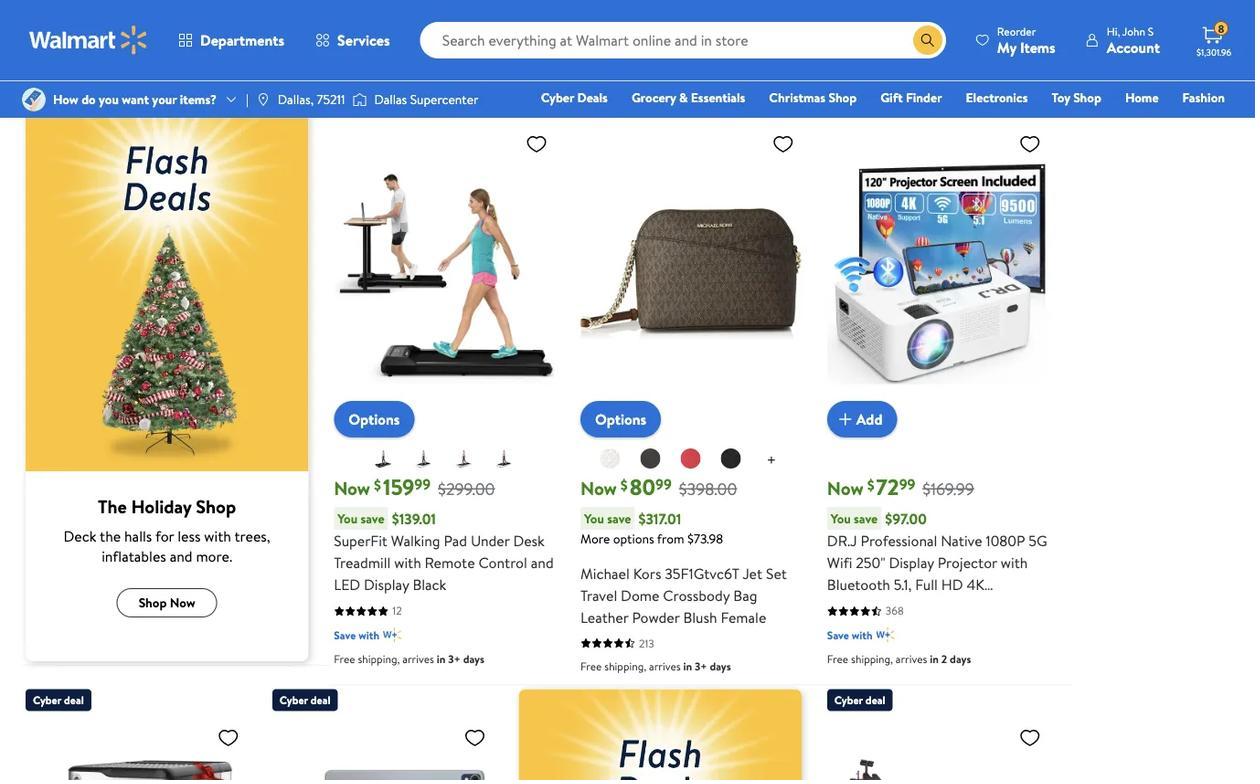 Task type: describe. For each thing, give the bounding box(es) containing it.
finder
[[906, 89, 942, 107]]

save with down 9500lumens
[[827, 628, 873, 643]]

jet
[[743, 564, 763, 584]]

72
[[877, 472, 899, 503]]

auto
[[964, 114, 991, 132]]

superfit walking pad under desk treadmill with remote control and led display black image
[[334, 125, 555, 423]]

registry link
[[1007, 113, 1070, 133]]

services button
[[300, 18, 406, 62]]

free down walmart image
[[26, 57, 47, 73]]

Search search field
[[420, 22, 946, 59]]

clear search field text image
[[891, 33, 906, 48]]

+ button
[[752, 445, 791, 475]]

you for 80
[[584, 510, 604, 528]]

add to favorites list, michael kors 35f1gtvc6t jet set travel dome crossbody bag leather powder blush female image
[[773, 132, 795, 155]]

your
[[152, 90, 177, 108]]

gift finder
[[881, 89, 942, 107]]

$97.00
[[885, 509, 927, 529]]

gift
[[881, 89, 903, 107]]

the
[[100, 527, 121, 547]]

arrives up christmas shop "link"
[[834, 57, 866, 73]]

shipping, down projector,
[[851, 652, 893, 668]]

fashion
[[1183, 89, 1225, 107]]

contixo 10" android tablet 128gb with keyboard, 2.0ghz octo-core processor, 6gb ram, 13mp camera, 80+ disney storybooks & google kids space (2023 model) image
[[272, 719, 493, 781]]

$398.00
[[679, 478, 737, 501]]

christmas
[[769, 89, 826, 107]]

free up dallas,
[[272, 64, 294, 80]]

arrives left john
[[1081, 32, 1113, 47]]

cyber deals link
[[533, 88, 616, 107]]

search icon image
[[921, 33, 935, 48]]

one debit
[[1085, 114, 1147, 132]]

shipping, down walmart image
[[50, 57, 92, 73]]

days down blush
[[710, 659, 731, 674]]

&
[[679, 89, 688, 107]]

toy
[[1052, 89, 1071, 107]]

shipping, down 213
[[605, 659, 647, 674]]

75211
[[317, 90, 345, 108]]

home
[[1126, 89, 1159, 107]]

Walmart Site-Wide search field
[[420, 22, 946, 59]]

walmart plus image
[[383, 626, 401, 645]]

0 horizontal spatial 2
[[331, 41, 337, 57]]

travel
[[581, 586, 617, 606]]

now $ 72 99 $169.99
[[827, 472, 975, 503]]

days up your
[[155, 57, 176, 73]]

more
[[581, 530, 610, 548]]

35f1gtvc6t
[[665, 564, 740, 584]]

add button
[[827, 402, 897, 438]]

one debit link
[[1077, 113, 1155, 133]]

options link for 159
[[334, 402, 415, 438]]

with up christmas
[[790, 33, 811, 49]]

with up how
[[50, 33, 71, 49]]

screen
[[924, 619, 967, 639]]

set
[[766, 564, 787, 584]]

you
[[99, 90, 119, 108]]

shop for christmas shop
[[829, 89, 857, 107]]

movie
[[972, 597, 1010, 617]]

bag
[[734, 586, 758, 606]]

dome
[[621, 586, 660, 606]]

white image
[[493, 448, 515, 470]]

departments
[[200, 30, 284, 50]]

geek chef espresso machine coffee maker, 20 bar pump pressure espresso & cappuccino latte maker with ese pod filter&milk frother steam wand, 1.5l water tank, stainless steel image
[[26, 719, 247, 781]]

$1,301.96
[[1197, 46, 1232, 58]]

my
[[998, 37, 1017, 57]]

0 vertical spatial free shipping, arrives in 2 days
[[766, 57, 910, 73]]

gold toned hardware image
[[720, 448, 742, 470]]

4k
[[967, 575, 985, 595]]

with inside you save $139.01 superfit walking pad under desk treadmill with remote control and led display black
[[394, 553, 421, 573]]

deal left finder
[[866, 99, 886, 114]]

you for 159
[[338, 510, 358, 528]]

shipping, down walmart plus image
[[358, 652, 400, 668]]

save for 80
[[607, 510, 631, 528]]

now for 80
[[581, 476, 617, 501]]

electronics link
[[958, 88, 1036, 107]]

under
[[471, 531, 510, 552]]

$139.01
[[392, 509, 436, 529]]

options link for 80
[[581, 402, 661, 438]]

dallas,
[[278, 90, 314, 108]]

2 horizontal spatial walmart plus image
[[877, 626, 895, 645]]

save with left walmart plus image
[[334, 628, 380, 643]]

$169.99
[[923, 478, 975, 501]]

shipping, right reorder
[[1036, 32, 1078, 47]]

shipping, down 33 on the top left of page
[[543, 32, 585, 47]]

you save $139.01 superfit walking pad under desk treadmill with remote control and led display black
[[334, 509, 554, 595]]

add to favorites list, superfit walking pad under desk treadmill with remote control and led display black image
[[526, 132, 548, 155]]

shop for toy shop
[[1074, 89, 1102, 107]]

 image for dallas, 75211
[[256, 92, 271, 107]]

add to cart image
[[835, 409, 857, 431]]

days up add to favorites list, contixo 10" android tablet 128gb with keyboard, 2.0ghz octo-core processor, 6gb ram, 13mp camera, 80+ disney storybooks & google kids space (2023 model) icon
[[463, 652, 485, 668]]

save with up christmas
[[766, 33, 811, 49]]

free up christmas
[[766, 57, 787, 73]]

blush
[[683, 608, 717, 628]]

deal for vibespark adjustable weight bench 600lbs 6-in-1 foldable workout bench set with barbell rack & leg developer preacher curl rack, multi-function strength training bench press exercise equipment image
[[866, 693, 886, 709]]

arrives down 33 on the top left of page
[[588, 32, 619, 47]]

powder
[[632, 608, 680, 628]]

free down the leather
[[581, 659, 602, 674]]

do
[[82, 90, 96, 108]]

deals
[[577, 89, 608, 107]]

items?
[[180, 90, 217, 108]]

pink image
[[453, 448, 475, 470]]

black solid/gold image
[[640, 448, 662, 470]]

now for 72
[[827, 476, 864, 501]]

cyber deal for vibespark adjustable weight bench 600lbs 6-in-1 foldable workout bench set with barbell rack & leg developer preacher curl rack, multi-function strength training bench press exercise equipment image
[[835, 693, 886, 709]]

beige image
[[599, 448, 621, 470]]

5g
[[1029, 531, 1048, 552]]

hi, john s account
[[1107, 23, 1160, 57]]

trees,
[[235, 527, 270, 547]]

add to favorites list, contixo 10" android tablet 128gb with keyboard, 2.0ghz octo-core processor, 6gb ram, 13mp camera, 80+ disney storybooks & google kids space (2023 model) image
[[464, 727, 486, 749]]

arrives down the 120"
[[896, 652, 928, 668]]

remote
[[425, 553, 475, 573]]

hd
[[942, 575, 963, 595]]

services
[[338, 30, 390, 50]]

s
[[1148, 23, 1154, 39]]

the holiday shop deck the halls for less with trees, inflatables and more.
[[64, 494, 270, 567]]

dallas, 75211
[[278, 90, 345, 108]]

display inside you save $139.01 superfit walking pad under desk treadmill with remote control and led display black
[[364, 575, 409, 595]]

5.1,
[[894, 575, 912, 595]]

1 horizontal spatial walmart plus image
[[815, 32, 833, 50]]

inflatables
[[102, 547, 166, 567]]

wifi
[[827, 553, 853, 573]]

you save $97.00 dr.j professional native 1080p 5g wifi 250" display projector with bluetooth 5.1, full hd 4k 9500lumens outdoor movie projector, 120" screen included
[[827, 509, 1048, 639]]

included
[[971, 619, 1025, 639]]



Task type: locate. For each thing, give the bounding box(es) containing it.
2 down screen
[[942, 652, 948, 668]]

0 horizontal spatial now
[[334, 476, 370, 501]]

1 horizontal spatial display
[[889, 553, 934, 573]]

registry
[[1015, 114, 1061, 132]]

electronics
[[966, 89, 1028, 107]]

99 for 72
[[899, 475, 916, 495]]

days up dallas supercenter
[[402, 64, 423, 80]]

display inside you save $97.00 dr.j professional native 1080p 5g wifi 250" display projector with bluetooth 5.1, full hd 4k 9500lumens outdoor movie projector, 120" screen included
[[889, 553, 934, 573]]

free up electronics link
[[1012, 32, 1034, 47]]

add to favorites list, dr.j professional native 1080p 5g wifi 250" display projector with bluetooth 5.1, full hd 4k 9500lumens outdoor movie projector, 120" screen included image
[[1019, 132, 1041, 155]]

options for 80
[[595, 410, 647, 430]]

shop right the toy
[[1074, 89, 1102, 107]]

$73.98
[[688, 530, 723, 548]]

99 inside now $ 80 99 $398.00
[[656, 475, 672, 495]]

essentials
[[691, 89, 746, 107]]

3 you from the left
[[831, 510, 851, 528]]

save with
[[26, 33, 71, 49], [766, 33, 811, 49], [334, 628, 380, 643], [827, 628, 873, 643]]

you
[[338, 510, 358, 528], [584, 510, 604, 528], [831, 510, 851, 528]]

michael
[[581, 564, 630, 584]]

projector
[[938, 553, 998, 573]]

options link
[[334, 402, 415, 438], [581, 402, 661, 438]]

2 horizontal spatial save
[[854, 510, 878, 528]]

now down 'beige' image
[[581, 476, 617, 501]]

4939
[[824, 9, 849, 24]]

1 horizontal spatial $
[[621, 475, 628, 495]]

 image for how do you want your items?
[[22, 88, 46, 112]]

cyber deal
[[341, 99, 392, 114], [835, 99, 886, 114], [33, 693, 84, 709], [280, 693, 331, 709], [835, 693, 886, 709]]

$ inside now $ 80 99 $398.00
[[621, 475, 628, 495]]

items
[[1020, 37, 1056, 57]]

save up options
[[607, 510, 631, 528]]

1 horizontal spatial now
[[581, 476, 617, 501]]

1 horizontal spatial options link
[[581, 402, 661, 438]]

and inside the holiday shop deck the halls for less with trees, inflatables and more.
[[170, 547, 193, 567]]

with inside the holiday shop deck the halls for less with trees, inflatables and more.
[[204, 527, 231, 547]]

1 horizontal spatial 99
[[656, 475, 672, 495]]

with inside you save $97.00 dr.j professional native 1080p 5g wifi 250" display projector with bluetooth 5.1, full hd 4k 9500lumens outdoor movie projector, 120" screen included
[[1001, 553, 1028, 573]]

99 down black solid/gold icon
[[656, 475, 672, 495]]

0 horizontal spatial and
[[170, 547, 193, 567]]

1 horizontal spatial shop
[[829, 89, 857, 107]]

you inside you save $97.00 dr.j professional native 1080p 5g wifi 250" display projector with bluetooth 5.1, full hd 4k 9500lumens outdoor movie projector, 120" screen included
[[831, 510, 851, 528]]

now inside now $ 80 99 $398.00
[[581, 476, 617, 501]]

2 you from the left
[[584, 510, 604, 528]]

2 save from the left
[[607, 510, 631, 528]]

toy shop link
[[1044, 88, 1110, 107]]

deal for geek chef espresso machine coffee maker, 20 bar pump pressure espresso & cappuccino latte maker with ese pod filter&milk frother steam wand, 1.5l water tank, stainless steel image
[[64, 693, 84, 709]]

one
[[1085, 114, 1113, 132]]

3 now from the left
[[827, 476, 864, 501]]

2 options link from the left
[[581, 402, 661, 438]]

crossbody
[[663, 586, 730, 606]]

shipping, up christmas shop
[[790, 57, 832, 73]]

now inside the now $ 72 99 $169.99
[[827, 476, 864, 501]]

2 99 from the left
[[656, 475, 672, 495]]

and down desk
[[531, 553, 554, 573]]

1 you from the left
[[338, 510, 358, 528]]

days right hi,
[[1142, 32, 1163, 47]]

0 vertical spatial display
[[889, 553, 934, 573]]

99 for 80
[[656, 475, 672, 495]]

you inside you save $317.01 more options from $73.98
[[584, 510, 604, 528]]

grocery & essentials
[[632, 89, 746, 107]]

free shipping, arrives in 2 days down the 120"
[[827, 652, 972, 668]]

walmart plus image up the "do"
[[75, 32, 93, 50]]

home link
[[1117, 88, 1167, 107]]

how
[[53, 90, 78, 108]]

deal right 75211
[[372, 99, 392, 114]]

deal up contixo 10" android tablet 128gb with keyboard, 2.0ghz octo-core processor, 6gb ram, 13mp camera, 80+ disney storybooks & google kids space (2023 model) image
[[311, 693, 331, 709]]

full
[[916, 575, 938, 595]]

debit
[[1116, 114, 1147, 132]]

kors
[[633, 564, 662, 584]]

 image
[[22, 88, 46, 112], [256, 92, 271, 107]]

now $ 159 99 $299.00
[[334, 472, 495, 503]]

3+
[[633, 32, 646, 47], [1127, 32, 1139, 47], [140, 57, 152, 73], [387, 64, 399, 80], [448, 652, 461, 668], [695, 659, 707, 674]]

$ left 159
[[374, 475, 381, 495]]

walmart image
[[29, 26, 148, 55]]

1 vertical spatial display
[[364, 575, 409, 595]]

arrives down walmart image
[[94, 57, 126, 73]]

0 horizontal spatial walmart plus image
[[75, 32, 93, 50]]

now left 159
[[334, 476, 370, 501]]

save up dr.j
[[854, 510, 878, 528]]

michael kors 35f1gtvc6t jet set travel dome crossbody bag leather powder blush female
[[581, 564, 787, 628]]

0 horizontal spatial $
[[374, 475, 381, 495]]

save inside you save $139.01 superfit walking pad under desk treadmill with remote control and led display black
[[361, 510, 385, 528]]

days up grocery
[[648, 32, 670, 47]]

cyber deal for contixo 10" android tablet 128gb with keyboard, 2.0ghz octo-core processor, 6gb ram, 13mp camera, 80+ disney storybooks & google kids space (2023 model) image
[[280, 693, 331, 709]]

$ left 80
[[621, 475, 628, 495]]

save for 159
[[361, 510, 385, 528]]

leather
[[581, 608, 629, 628]]

0 horizontal spatial options link
[[334, 402, 415, 438]]

 image right |
[[256, 92, 271, 107]]

shop inside toy shop link
[[1074, 89, 1102, 107]]

vibespark adjustable weight bench 600lbs 6-in-1 foldable workout bench set with barbell rack & leg developer preacher curl rack, multi-function strength training bench press exercise equipment image
[[827, 719, 1049, 781]]

shop up less
[[196, 494, 236, 519]]

0 horizontal spatial 99
[[415, 475, 431, 495]]

black image
[[372, 448, 394, 470]]

and left more.
[[170, 547, 193, 567]]

you save $317.01 more options from $73.98
[[581, 509, 723, 548]]

departments button
[[163, 18, 300, 62]]

now $ 80 99 $398.00
[[581, 472, 737, 503]]

treadmill
[[334, 553, 391, 573]]

33
[[578, 9, 589, 24]]

99
[[415, 475, 431, 495], [656, 475, 672, 495], [899, 475, 916, 495]]

save for 72
[[854, 510, 878, 528]]

2 up the gift
[[880, 57, 886, 73]]

0 horizontal spatial you
[[338, 510, 358, 528]]

1 now from the left
[[334, 476, 370, 501]]

99 for 159
[[415, 475, 431, 495]]

cyber deals
[[541, 89, 608, 107]]

2 horizontal spatial now
[[827, 476, 864, 501]]

options
[[613, 530, 654, 548]]

2 horizontal spatial you
[[831, 510, 851, 528]]

save inside you save $97.00 dr.j professional native 1080p 5g wifi 250" display projector with bluetooth 5.1, full hd 4k 9500lumens outdoor movie projector, 120" screen included
[[854, 510, 878, 528]]

2 left services
[[331, 41, 337, 57]]

1 options from the left
[[349, 410, 400, 430]]

gift finder link
[[873, 88, 951, 107]]

walmart+
[[1171, 114, 1225, 132]]

shipping, up dallas, 75211
[[296, 64, 338, 80]]

options up the black image
[[349, 410, 400, 430]]

add
[[857, 410, 883, 430]]

2 $ from the left
[[621, 475, 628, 495]]

auto link
[[956, 113, 999, 133]]

hi,
[[1107, 23, 1120, 39]]

you up more
[[584, 510, 604, 528]]

and
[[170, 547, 193, 567], [531, 553, 554, 573]]

christmas shop
[[769, 89, 857, 107]]

reorder my items
[[998, 23, 1056, 57]]

free down projector,
[[827, 652, 849, 668]]

99 inside the now $ 159 99 $299.00
[[415, 475, 431, 495]]

3 save from the left
[[854, 510, 878, 528]]

you up dr.j
[[831, 510, 851, 528]]

fashion link
[[1175, 88, 1234, 107]]

gray image
[[413, 448, 434, 470]]

from
[[657, 530, 685, 548]]

display up 12
[[364, 575, 409, 595]]

you inside you save $139.01 superfit walking pad under desk treadmill with remote control and led display black
[[338, 510, 358, 528]]

shop inside christmas shop "link"
[[829, 89, 857, 107]]

$317.01
[[639, 509, 682, 529]]

and inside you save $139.01 superfit walking pad under desk treadmill with remote control and led display black
[[531, 553, 554, 573]]

free shipping, arrives in 3+ days
[[519, 32, 670, 47], [1012, 32, 1163, 47], [26, 57, 176, 73], [272, 64, 423, 80], [334, 652, 485, 668], [581, 659, 731, 674]]

3 $ from the left
[[867, 475, 875, 495]]

save
[[26, 33, 48, 49], [766, 33, 788, 49], [334, 628, 356, 643], [827, 628, 849, 643]]

1 $ from the left
[[374, 475, 381, 495]]

bluetooth
[[827, 575, 891, 595]]

add to favorites list, vibespark adjustable weight bench 600lbs 6-in-1 foldable workout bench set with barbell rack & leg developer preacher curl rack, multi-function strength training bench press exercise equipment image
[[1019, 727, 1041, 749]]

want
[[122, 90, 149, 108]]

shop right christmas
[[829, 89, 857, 107]]

0 horizontal spatial save
[[361, 510, 385, 528]]

dr.j
[[827, 531, 858, 552]]

days
[[648, 32, 670, 47], [1142, 32, 1163, 47], [155, 57, 176, 73], [889, 57, 910, 73], [402, 64, 423, 80], [463, 652, 485, 668], [950, 652, 972, 668], [710, 659, 731, 674]]

2 options from the left
[[595, 410, 647, 430]]

arrives down the services dropdown button
[[341, 64, 373, 80]]

2 horizontal spatial 2
[[942, 652, 948, 668]]

arrives down 213
[[649, 659, 681, 674]]

reorder
[[998, 23, 1036, 39]]

0 horizontal spatial shop
[[196, 494, 236, 519]]

dr.j professional native 1080p 5g wifi 250" display projector with bluetooth 5.1, full hd 4k 9500lumens outdoor movie projector, 120" screen included image
[[827, 125, 1049, 423]]

1 save from the left
[[361, 510, 385, 528]]

deal for contixo 10" android tablet 128gb with keyboard, 2.0ghz octo-core processor, 6gb ram, 13mp camera, 80+ disney storybooks & google kids space (2023 model) image
[[311, 693, 331, 709]]

$ for 159
[[374, 475, 381, 495]]

1 horizontal spatial save
[[607, 510, 631, 528]]

1 horizontal spatial options
[[595, 410, 647, 430]]

free down led on the bottom left of the page
[[334, 652, 355, 668]]

with down 1080p in the right of the page
[[1001, 553, 1028, 573]]

1 horizontal spatial  image
[[256, 92, 271, 107]]

save inside you save $317.01 more options from $73.98
[[607, 510, 631, 528]]

walmart+ link
[[1163, 113, 1234, 133]]

250"
[[856, 553, 886, 573]]

outdoor
[[913, 597, 968, 617]]

1 horizontal spatial and
[[531, 553, 554, 573]]

the holiday shop image
[[26, 95, 308, 472]]

1 options link from the left
[[334, 402, 415, 438]]

days down clear search field text image
[[889, 57, 910, 73]]

you up superfit
[[338, 510, 358, 528]]

with left walmart plus image
[[359, 628, 380, 643]]

options up 'beige' image
[[595, 410, 647, 430]]

bright red image
[[680, 448, 702, 470]]

now for 159
[[334, 476, 370, 501]]

professional
[[861, 531, 938, 552]]

walmart plus image down 4939
[[815, 32, 833, 50]]

$
[[374, 475, 381, 495], [621, 475, 628, 495], [867, 475, 875, 495]]

0 horizontal spatial display
[[364, 575, 409, 595]]

michael kors 35f1gtvc6t jet set travel dome crossbody bag leather powder blush female image
[[581, 125, 802, 423]]

days down screen
[[950, 652, 972, 668]]

options for 159
[[349, 410, 400, 430]]

2 horizontal spatial 99
[[899, 475, 916, 495]]

toy shop
[[1052, 89, 1102, 107]]

options link up 'beige' image
[[581, 402, 661, 438]]

$ inside the now $ 72 99 $169.99
[[867, 475, 875, 495]]

you for 72
[[831, 510, 851, 528]]

99 down gray icon
[[415, 475, 431, 495]]

1 vertical spatial free shipping, arrives in 2 days
[[827, 652, 972, 668]]

shop
[[829, 89, 857, 107], [1074, 89, 1102, 107], [196, 494, 236, 519]]

12
[[393, 604, 402, 619]]

pad
[[444, 531, 467, 552]]

with
[[50, 33, 71, 49], [790, 33, 811, 49], [204, 527, 231, 547], [394, 553, 421, 573], [1001, 553, 1028, 573], [359, 628, 380, 643], [852, 628, 873, 643]]

$ inside the now $ 159 99 $299.00
[[374, 475, 381, 495]]

$ for 80
[[621, 475, 628, 495]]

with down 9500lumens
[[852, 628, 873, 643]]

save up superfit
[[361, 510, 385, 528]]

0 horizontal spatial options
[[349, 410, 400, 430]]

options
[[349, 410, 400, 430], [595, 410, 647, 430]]

with down walking
[[394, 553, 421, 573]]

projector,
[[827, 619, 890, 639]]

john
[[1123, 23, 1146, 39]]

superfit
[[334, 531, 388, 552]]

the
[[98, 494, 127, 519]]

add to favorites list, geek chef espresso machine coffee maker, 20 bar pump pressure espresso & cappuccino latte maker with ese pod filter&milk frother steam wand, 1.5l water tank, stainless steel image
[[217, 727, 239, 749]]

now inside the now $ 159 99 $299.00
[[334, 476, 370, 501]]

1 horizontal spatial 2
[[880, 57, 886, 73]]

+
[[767, 448, 777, 471]]

99 inside the now $ 72 99 $169.99
[[899, 475, 916, 495]]

walmart plus image down '368'
[[877, 626, 895, 645]]

options link up the black image
[[334, 402, 415, 438]]

now
[[334, 476, 370, 501], [581, 476, 617, 501], [827, 476, 864, 501]]

 image left how
[[22, 88, 46, 112]]

deal down projector,
[[866, 693, 886, 709]]

arrives down black
[[403, 652, 434, 668]]

0 horizontal spatial  image
[[22, 88, 46, 112]]

holiday
[[131, 494, 192, 519]]

$ for 72
[[867, 475, 875, 495]]

supercenter
[[410, 90, 479, 108]]

female
[[721, 608, 767, 628]]

2 now from the left
[[581, 476, 617, 501]]

2 horizontal spatial shop
[[1074, 89, 1102, 107]]

account
[[1107, 37, 1160, 57]]

cyber deal for geek chef espresso machine coffee maker, 20 bar pump pressure espresso & cappuccino latte maker with ese pod filter&milk frother steam wand, 1.5l water tank, stainless steel image
[[33, 693, 84, 709]]

3 99 from the left
[[899, 475, 916, 495]]

led
[[334, 575, 361, 595]]

1 99 from the left
[[415, 475, 431, 495]]

deal up geek chef espresso machine coffee maker, 20 bar pump pressure espresso & cappuccino latte maker with ese pod filter&milk frother steam wand, 1.5l water tank, stainless steel image
[[64, 693, 84, 709]]

halls
[[124, 527, 152, 547]]

save with up how
[[26, 33, 71, 49]]

less
[[178, 527, 201, 547]]

deck
[[64, 527, 96, 547]]

$ left the 72
[[867, 475, 875, 495]]

desk
[[513, 531, 545, 552]]

2 horizontal spatial $
[[867, 475, 875, 495]]

with right less
[[204, 527, 231, 547]]

1 horizontal spatial you
[[584, 510, 604, 528]]

display up the 5.1,
[[889, 553, 934, 573]]

free shipping, arrives in 2 days up christmas shop "link"
[[766, 57, 910, 73]]

99 up '$97.00'
[[899, 475, 916, 495]]

free up cyber deals link at the top of the page
[[519, 32, 540, 47]]

dallas supercenter
[[374, 90, 479, 108]]

120"
[[894, 619, 920, 639]]

80
[[630, 472, 656, 503]]

shop inside the holiday shop deck the halls for less with trees, inflatables and more.
[[196, 494, 236, 519]]

 image
[[352, 91, 367, 109]]

now left the 72
[[827, 476, 864, 501]]

|
[[246, 90, 249, 108]]

walmart plus image
[[75, 32, 93, 50], [815, 32, 833, 50], [877, 626, 895, 645]]



Task type: vqa. For each thing, say whether or not it's contained in the screenshot.
will
no



